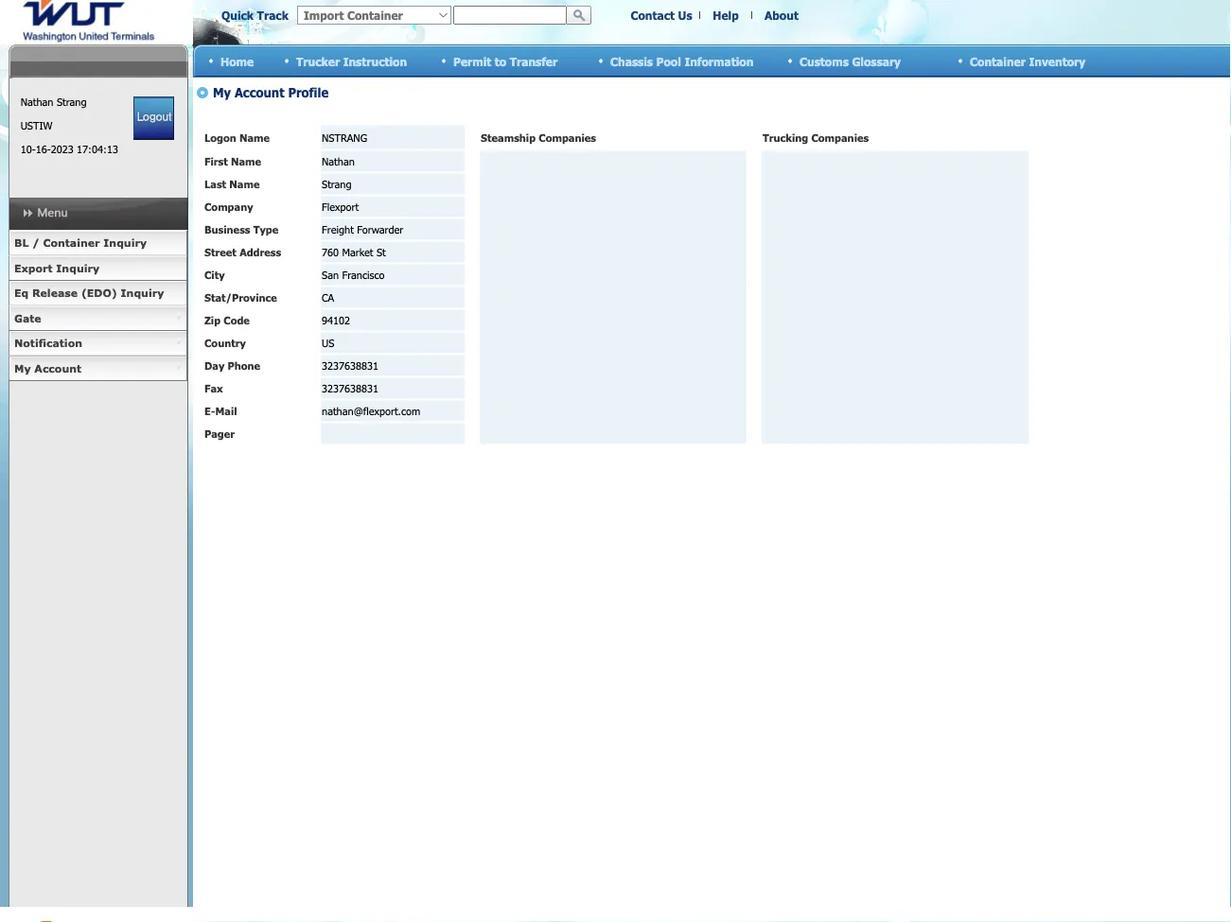 Task type: describe. For each thing, give the bounding box(es) containing it.
quick
[[221, 8, 254, 22]]

information
[[685, 54, 754, 68]]

my account
[[14, 362, 81, 375]]

10-16-2023 17:04:13
[[20, 143, 118, 156]]

about link
[[765, 8, 799, 22]]

notification
[[14, 337, 82, 350]]

track
[[257, 8, 289, 22]]

nathan strang
[[20, 96, 87, 108]]

2023
[[51, 143, 73, 156]]

quick track
[[221, 8, 289, 22]]

permit to transfer
[[453, 54, 558, 68]]

ustiw
[[20, 119, 52, 132]]

bl / container inquiry link
[[9, 231, 187, 256]]

17:04:13
[[77, 143, 118, 156]]

pool
[[656, 54, 681, 68]]

nathan
[[20, 96, 53, 108]]

inventory
[[1029, 54, 1086, 68]]

/
[[32, 237, 39, 249]]

customs glossary
[[800, 54, 901, 68]]

glossary
[[852, 54, 901, 68]]

0 vertical spatial container
[[970, 54, 1026, 68]]

account
[[34, 362, 81, 375]]

inquiry for container
[[103, 237, 147, 249]]

export inquiry
[[14, 262, 99, 274]]

gate
[[14, 312, 41, 325]]

(edo)
[[81, 287, 117, 299]]



Task type: locate. For each thing, give the bounding box(es) containing it.
inquiry for (edo)
[[121, 287, 164, 299]]

container
[[970, 54, 1026, 68], [43, 237, 100, 249]]

contact us link
[[631, 8, 692, 22]]

container left inventory
[[970, 54, 1026, 68]]

transfer
[[510, 54, 558, 68]]

login image
[[134, 97, 174, 140]]

customs
[[800, 54, 849, 68]]

to
[[495, 54, 506, 68]]

my
[[14, 362, 31, 375]]

1 horizontal spatial container
[[970, 54, 1026, 68]]

eq
[[14, 287, 29, 299]]

inquiry down "bl / container inquiry"
[[56, 262, 99, 274]]

2 vertical spatial inquiry
[[121, 287, 164, 299]]

1 vertical spatial inquiry
[[56, 262, 99, 274]]

inquiry up export inquiry link
[[103, 237, 147, 249]]

10-
[[20, 143, 36, 156]]

chassis
[[610, 54, 653, 68]]

inquiry right (edo)
[[121, 287, 164, 299]]

inquiry
[[103, 237, 147, 249], [56, 262, 99, 274], [121, 287, 164, 299]]

home
[[220, 54, 254, 68]]

release
[[32, 287, 78, 299]]

trucker
[[296, 54, 340, 68]]

16-
[[36, 143, 51, 156]]

0 horizontal spatial container
[[43, 237, 100, 249]]

1 vertical spatial container
[[43, 237, 100, 249]]

eq release (edo) inquiry
[[14, 287, 164, 299]]

us
[[678, 8, 692, 22]]

my account link
[[9, 356, 187, 381]]

bl
[[14, 237, 29, 249]]

strang
[[57, 96, 87, 108]]

permit
[[453, 54, 491, 68]]

eq release (edo) inquiry link
[[9, 281, 187, 306]]

export inquiry link
[[9, 256, 187, 281]]

trucker instruction
[[296, 54, 407, 68]]

notification link
[[9, 331, 187, 356]]

gate link
[[9, 306, 187, 331]]

0 vertical spatial inquiry
[[103, 237, 147, 249]]

container up 'export inquiry'
[[43, 237, 100, 249]]

instruction
[[343, 54, 407, 68]]

container inventory
[[970, 54, 1086, 68]]

None text field
[[453, 6, 567, 25]]

help link
[[713, 8, 739, 22]]

chassis pool information
[[610, 54, 754, 68]]

bl / container inquiry
[[14, 237, 147, 249]]

export
[[14, 262, 53, 274]]

contact us
[[631, 8, 692, 22]]

about
[[765, 8, 799, 22]]

contact
[[631, 8, 675, 22]]

help
[[713, 8, 739, 22]]



Task type: vqa. For each thing, say whether or not it's contained in the screenshot.
10-05-2023 10:27:58
no



